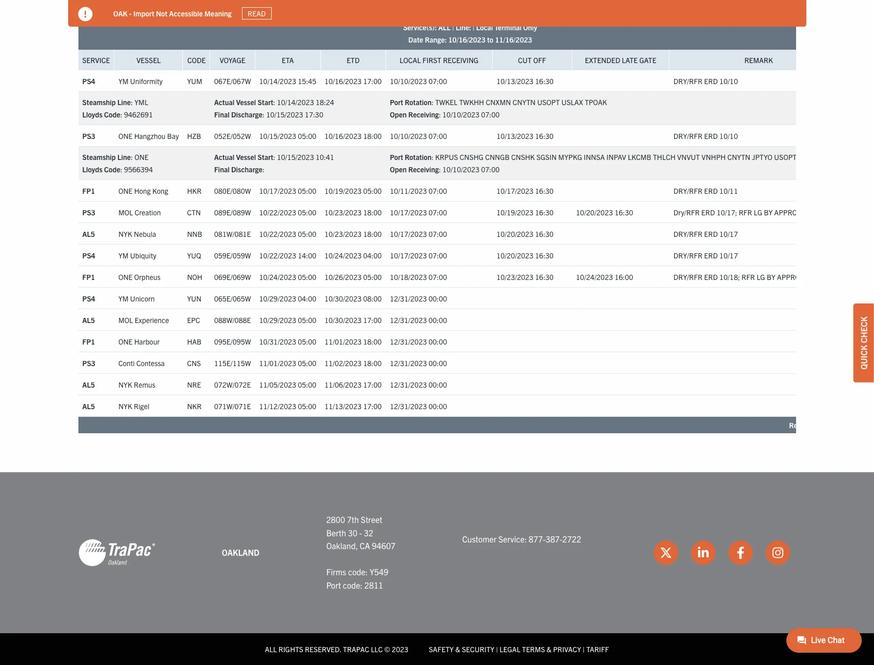 Task type: describe. For each thing, give the bounding box(es) containing it.
lg for 10/18;
[[757, 272, 766, 281]]

16:30 for 059e/059w
[[535, 251, 554, 260]]

2722
[[563, 534, 582, 544]]

innsa
[[584, 152, 605, 162]]

lkcmb
[[628, 152, 652, 162]]

rigel
[[134, 401, 149, 411]]

cnngb
[[485, 152, 510, 162]]

firms code:  y549 port code:  2811
[[326, 567, 389, 590]]

range:
[[425, 35, 447, 44]]

customer
[[463, 534, 497, 544]]

port rotation : twkel twkhh cnxmn cnytn usopt uslax tpoak open receiving : 10/10/2023 07:00
[[390, 97, 607, 119]]

accessible
[[169, 9, 203, 18]]

18:00 for 10/19/2023 16:30
[[363, 208, 382, 217]]

discharge for :
[[231, 165, 263, 174]]

14:00
[[298, 251, 317, 260]]

local inside service(s): all | line: | local terminal only date range: 10/16/2023 to 11/16/2023
[[476, 23, 493, 32]]

05:00 for 081w/081e
[[298, 229, 317, 238]]

11/13/2023
[[325, 401, 362, 411]]

approval for dry/rfr erd 10/17; rfr lg by approval
[[775, 208, 810, 217]]

10/24/2023 for 10/24/2023 04:00
[[325, 251, 362, 260]]

berth
[[326, 528, 346, 538]]

0 vertical spatial 10/20/2023
[[576, 208, 613, 217]]

hong
[[134, 186, 151, 195]]

10/24/2023 for 10/24/2023 16:00
[[576, 272, 613, 281]]

: right displayed
[[849, 421, 851, 430]]

ym for ym unicorn
[[118, 294, 129, 303]]

10/19/2023 16:30
[[497, 208, 554, 217]]

15:45
[[298, 76, 317, 85]]

line for 9462691
[[117, 97, 131, 107]]

safety
[[429, 645, 454, 654]]

dry/rfr for 10/23/2023 18:00
[[674, 229, 703, 238]]

071w/071e
[[214, 401, 251, 411]]

erd for 081w/081e
[[705, 229, 718, 238]]

10/22/2023 for 059e/059w
[[259, 251, 296, 260]]

11/01/2023 05:00
[[259, 358, 317, 368]]

18:00 for 10/20/2023 16:30
[[363, 229, 382, 238]]

10/13/2023 16:30 for 17:00
[[497, 76, 554, 85]]

open inside the port rotation : twkel twkhh cnxmn cnytn usopt uslax tpoak open receiving : 10/10/2023 07:00
[[390, 110, 407, 119]]

dry/rfr for 10/19/2023 05:00
[[674, 186, 703, 195]]

16:30 for 080e/080w
[[535, 186, 554, 195]]

10/22/2023 14:00
[[259, 251, 317, 260]]

2811
[[365, 580, 383, 590]]

nyk rigel
[[118, 401, 149, 411]]

terms
[[522, 645, 545, 654]]

port inside firms code:  y549 port code:  2811
[[326, 580, 341, 590]]

discharge for : 10/15/2023 17:30
[[231, 110, 263, 119]]

yuq
[[187, 251, 201, 260]]

16:30 for 067e/067w
[[535, 76, 554, 85]]

records
[[790, 421, 815, 430]]

erd for 052e/052w
[[705, 131, 718, 140]]

bay
[[167, 131, 179, 140]]

10/17/2023 for 081w/081e
[[390, 229, 427, 238]]

94607
[[372, 541, 396, 551]]

10/14/2023 15:45
[[259, 76, 317, 85]]

not
[[156, 9, 167, 18]]

12/31/2023 00:00 for 10/30/2023 08:00
[[390, 294, 447, 303]]

12/31/2023 00:00 for 10/30/2023 17:00
[[390, 315, 447, 324]]

erd for 089e/089w
[[702, 208, 715, 217]]

10/16/2023 for 10/16/2023 17:00
[[325, 76, 362, 85]]

dry/rfr erd 10/10 for 10/16/2023 17:00
[[674, 76, 738, 85]]

: down the "twkel"
[[439, 110, 441, 119]]

0 vertical spatial code:
[[348, 567, 368, 577]]

05:00 for 071w/071e
[[298, 401, 317, 411]]

10/15/2023 05:00
[[259, 131, 317, 140]]

07:00 inside port rotation : krpus cnshg cnngb cnshk sgsin mypkg innsa inpav lkcmb thlch vnvut vnhph cnytn jptyo usopt uslax tpoak open receiving : 10/10/2023 07:00
[[481, 165, 500, 174]]

actual vessel start : 10/15/2023 10:41 final discharge :
[[214, 152, 334, 174]]

11/12/2023
[[259, 401, 296, 411]]

10/29/2023 for 10/29/2023 04:00
[[259, 294, 296, 303]]

10/17 for 10/24/2023 04:00
[[720, 251, 738, 260]]

10/10/2023 inside the port rotation : twkel twkhh cnxmn cnytn usopt uslax tpoak open receiving : 10/10/2023 07:00
[[443, 110, 480, 119]]

customer service: 877-387-2722
[[463, 534, 582, 544]]

quick
[[859, 345, 869, 369]]

16:30 for 052e/052w
[[535, 131, 554, 140]]

dry/rfr for 10/24/2023 04:00
[[674, 251, 703, 260]]

0 vertical spatial 10/14/2023
[[259, 76, 296, 85]]

10/22/2023 for 089e/089w
[[259, 208, 296, 217]]

2800 7th street berth 30 - 32 oakland, ca 94607
[[326, 515, 396, 551]]

11/05/2023
[[259, 380, 296, 389]]

contessa
[[136, 358, 165, 368]]

quick check link
[[854, 303, 875, 382]]

vnhph
[[702, 152, 726, 162]]

nyk for nyk nebula
[[118, 229, 132, 238]]

dry/rfr for 10/16/2023 18:00
[[674, 131, 703, 140]]

877-
[[529, 534, 546, 544]]

quick check
[[859, 316, 869, 369]]

ps4 for ym unicorn
[[82, 294, 95, 303]]

dry/rfr erd 10/17; rfr lg by approval
[[674, 208, 810, 217]]

12/31/2023 00:00 for 11/01/2023 18:00
[[390, 337, 447, 346]]

| right the all
[[453, 23, 454, 32]]

10/19/2023 for 10/19/2023 05:00
[[325, 186, 362, 195]]

07:00 for 089e/089w
[[429, 208, 447, 217]]

dry/rfr erd 10/17 for 10/24/2023 04:00
[[674, 251, 738, 260]]

18:00 for 10/13/2023 16:30
[[363, 131, 382, 140]]

16:30 for 089e/089w
[[535, 208, 554, 217]]

one orpheus
[[118, 272, 161, 281]]

04:00 for 10/24/2023 04:00
[[363, 251, 382, 260]]

local first receiving
[[400, 55, 479, 65]]

12/31/2023 for 11/01/2023 18:00
[[390, 337, 427, 346]]

footer containing 2800 7th street
[[0, 472, 875, 665]]

all rights reserved. trapac llc © 2023
[[265, 645, 409, 654]]

0 vertical spatial code
[[187, 55, 206, 65]]

10/23/2023 18:00 for 089e/089w
[[325, 208, 382, 217]]

0 horizontal spatial -
[[129, 9, 131, 18]]

rfr for 10/17;
[[739, 208, 753, 217]]

service
[[82, 55, 110, 65]]

mol for mol creation
[[118, 208, 133, 217]]

059e/059w
[[214, 251, 251, 260]]

erd for 067e/067w
[[705, 76, 718, 85]]

tariff link
[[587, 645, 609, 654]]

| left legal
[[496, 645, 498, 654]]

17:30
[[305, 110, 323, 119]]

mol experience
[[118, 315, 169, 324]]

07:00 for 052e/052w
[[429, 131, 447, 140]]

rfr for 10/18;
[[742, 272, 755, 281]]

twkel
[[435, 97, 458, 107]]

10/29/2023 05:00
[[259, 315, 317, 324]]

2800
[[326, 515, 345, 525]]

: left the "twkel"
[[432, 97, 434, 107]]

yml
[[134, 97, 148, 107]]

072w/072e
[[214, 380, 251, 389]]

only
[[523, 23, 538, 32]]

safety & security | legal terms & privacy | tariff
[[429, 645, 609, 654]]

10/30/2023 08:00
[[325, 294, 382, 303]]

solid image
[[78, 7, 93, 22]]

late
[[622, 55, 638, 65]]

00:00 for 10/30/2023 08:00
[[429, 294, 447, 303]]

089e/089w
[[214, 208, 251, 217]]

nnb
[[187, 229, 202, 238]]

vessel for actual vessel start : 10/15/2023 10:41 final discharge :
[[236, 152, 256, 162]]

10/22/2023 for 081w/081e
[[259, 229, 296, 238]]

0 vertical spatial vessel
[[137, 55, 161, 65]]

one for orpheus
[[118, 272, 133, 281]]

unicorn
[[130, 294, 155, 303]]

: left "krpus"
[[432, 152, 434, 162]]

5 18:00 from the top
[[363, 358, 382, 368]]

dry/rfr erd 10/17 for 10/23/2023 18:00
[[674, 229, 738, 238]]

privacy
[[553, 645, 581, 654]]

vessel for actual vessel start : 10/14/2023 18:24 final discharge : 10/15/2023 17:30
[[236, 97, 256, 107]]

11/01/2023 18:00
[[325, 337, 382, 346]]

| right line:
[[473, 23, 475, 32]]

10/11
[[720, 186, 738, 195]]

10/15/2023 inside actual vessel start : 10/14/2023 18:24 final discharge : 10/15/2023 17:30
[[266, 110, 303, 119]]

mol creation
[[118, 208, 161, 217]]

ym for ym ubiquity
[[118, 251, 129, 260]]

cnshk
[[512, 152, 535, 162]]

12/31/2023 for 11/02/2023 18:00
[[390, 358, 427, 368]]

displayed
[[817, 421, 848, 430]]

12/31/2023 for 10/30/2023 08:00
[[390, 294, 427, 303]]

2 & from the left
[[547, 645, 552, 654]]

reserved.
[[305, 645, 342, 654]]

mol for mol experience
[[118, 315, 133, 324]]

17:00 for 10/30/2023 17:00
[[363, 315, 382, 324]]

4 18:00 from the top
[[363, 337, 382, 346]]

rotation for : twkel twkhh cnxmn cnytn usopt uslax tpoak
[[405, 97, 432, 107]]

088w/088e
[[214, 315, 251, 324]]

dry/rfr erd 10/18; rfr lg by approval
[[674, 272, 813, 281]]

: down 10/14/2023 15:45
[[273, 97, 275, 107]]

inpav
[[607, 152, 627, 162]]

hkr
[[187, 186, 202, 195]]

: up 10/17/2023 05:00
[[263, 165, 265, 174]]

10/24/2023 16:00
[[576, 272, 633, 281]]

: down 10/15/2023 05:00
[[273, 152, 275, 162]]

| left tariff
[[583, 645, 585, 654]]

off
[[534, 55, 547, 65]]

read link
[[242, 7, 272, 20]]

nkr
[[187, 401, 202, 411]]

: up 9566394
[[131, 152, 133, 162]]

10/26/2023
[[325, 272, 362, 281]]

yun
[[187, 294, 202, 303]]

10/17/2023 07:00 for 081w/081e
[[390, 229, 447, 238]]

07:00 inside the port rotation : twkel twkhh cnxmn cnytn usopt uslax tpoak open receiving : 10/10/2023 07:00
[[481, 110, 500, 119]]

11/01/2023 for 11/01/2023 05:00
[[259, 358, 296, 368]]

10/17/2023 07:00 for 059e/059w
[[390, 251, 447, 260]]

1 vertical spatial code:
[[343, 580, 363, 590]]

: left yml on the top of page
[[131, 97, 133, 107]]

conti
[[118, 358, 135, 368]]

cut
[[518, 55, 532, 65]]

: up 10/15/2023 05:00
[[263, 110, 265, 119]]

start for :
[[258, 152, 273, 162]]

date
[[409, 35, 423, 44]]

0 vertical spatial receiving
[[443, 55, 479, 65]]

etd
[[347, 55, 360, 65]]

tpoak inside the port rotation : twkel twkhh cnxmn cnytn usopt uslax tpoak open receiving : 10/10/2023 07:00
[[585, 97, 607, 107]]

ym ubiquity
[[118, 251, 156, 260]]

10/22/2023 05:00 for 081w/081e
[[259, 229, 317, 238]]

10/14/2023 inside actual vessel start : 10/14/2023 18:24 final discharge : 10/15/2023 17:30
[[277, 97, 314, 107]]

11/01/2023 for 11/01/2023 18:00
[[325, 337, 362, 346]]

11/05/2023 05:00
[[259, 380, 317, 389]]

10/29/2023 for 10/29/2023 05:00
[[259, 315, 296, 324]]

ym for ym uniformity
[[118, 76, 129, 85]]



Task type: vqa. For each thing, say whether or not it's contained in the screenshot.
12/31/2023 00:00 related to 11/06/2023 17:00
yes



Task type: locate. For each thing, give the bounding box(es) containing it.
2 vertical spatial 10/22/2023
[[259, 251, 296, 260]]

2 vertical spatial 10/16/2023
[[325, 131, 362, 140]]

1 mol from the top
[[118, 208, 133, 217]]

0 vertical spatial 10/20/2023 16:30
[[576, 208, 633, 217]]

2 dry/rfr from the top
[[674, 131, 703, 140]]

1 steamship from the top
[[82, 97, 116, 107]]

10/13/2023 up cnshk
[[497, 131, 534, 140]]

04:00 up 10/26/2023 05:00
[[363, 251, 382, 260]]

10/10 for 10/16/2023 18:00
[[720, 131, 738, 140]]

actual for actual vessel start : 10/15/2023 10:41 final discharge :
[[214, 152, 235, 162]]

ps4 down service
[[82, 76, 95, 85]]

creation
[[135, 208, 161, 217]]

1 horizontal spatial uslax
[[799, 152, 820, 162]]

1 horizontal spatial 10/19/2023
[[497, 208, 534, 217]]

rfr right "10/18;"
[[742, 272, 755, 281]]

0 vertical spatial rfr
[[739, 208, 753, 217]]

10/29/2023 up 10/31/2023 at left
[[259, 315, 296, 324]]

steamship
[[82, 97, 116, 107], [82, 152, 116, 162]]

actual for actual vessel start : 10/14/2023 18:24 final discharge : 10/15/2023 17:30
[[214, 97, 235, 107]]

0 vertical spatial ps3
[[82, 131, 95, 140]]

2 00:00 from the top
[[429, 315, 447, 324]]

lg right 10/17;
[[754, 208, 763, 217]]

10/10 for 10/16/2023 17:00
[[720, 76, 738, 85]]

0 vertical spatial 10/22/2023 05:00
[[259, 208, 317, 217]]

10/10/2023
[[390, 76, 427, 85], [443, 110, 480, 119], [390, 131, 427, 140], [443, 165, 480, 174]]

0 vertical spatial fp1
[[82, 186, 95, 195]]

|
[[453, 23, 454, 32], [473, 23, 475, 32], [496, 645, 498, 654], [583, 645, 585, 654]]

mol down ym unicorn
[[118, 315, 133, 324]]

1 vertical spatial ym
[[118, 251, 129, 260]]

rotation for : krpus cnshg cnngb cnshk sgsin mypkg innsa inpav lkcmb thlch vnvut vnhph cnytn jptyo usopt uslax tpoak
[[405, 152, 432, 162]]

17:00 for 10/16/2023 17:00
[[363, 76, 382, 85]]

10/29/2023
[[259, 294, 296, 303], [259, 315, 296, 324]]

jptyo
[[752, 152, 773, 162]]

2 vertical spatial 10/20/2023 16:30
[[497, 251, 554, 260]]

0 vertical spatial approval
[[775, 208, 810, 217]]

00:00 for 11/01/2023 18:00
[[429, 337, 447, 346]]

1 17:00 from the top
[[363, 76, 382, 85]]

1 ym from the top
[[118, 76, 129, 85]]

10/14/2023 up 17:30
[[277, 97, 314, 107]]

10/30/2023 for 10/30/2023 08:00
[[325, 294, 362, 303]]

05:00 up 11/01/2023 05:00
[[298, 337, 317, 346]]

final up 052e/052w
[[214, 110, 230, 119]]

one
[[118, 131, 133, 140], [134, 152, 149, 162], [118, 186, 133, 195], [118, 272, 133, 281], [118, 337, 133, 346]]

1 vertical spatial 10/23/2023
[[325, 229, 362, 238]]

2 10/29/2023 from the top
[[259, 315, 296, 324]]

05:00 for 088w/088e
[[298, 315, 317, 324]]

11/01/2023 up 11/05/2023
[[259, 358, 296, 368]]

0 horizontal spatial 10/24/2023
[[259, 272, 296, 281]]

one up 9566394
[[134, 152, 149, 162]]

10/17/2023 for 089e/089w
[[390, 208, 427, 217]]

10/19/2023 05:00
[[325, 186, 382, 195]]

uslax
[[562, 97, 583, 107], [799, 152, 820, 162]]

10/17;
[[717, 208, 738, 217]]

1 vertical spatial 10/13/2023 16:30
[[497, 131, 554, 140]]

052e/052w
[[214, 131, 251, 140]]

ps4 left ym ubiquity
[[82, 251, 95, 260]]

1 vertical spatial 10/20/2023
[[497, 229, 534, 238]]

4 00:00 from the top
[[429, 358, 447, 368]]

10/19/2023 for 10/19/2023 16:30
[[497, 208, 534, 217]]

05:00 for 072w/072e
[[298, 380, 317, 389]]

actual inside actual vessel start : 10/14/2023 18:24 final discharge : 10/15/2023 17:30
[[214, 97, 235, 107]]

069e/069w
[[214, 272, 251, 281]]

start inside actual vessel start : 10/15/2023 10:41 final discharge :
[[258, 152, 273, 162]]

6 12/31/2023 00:00 from the top
[[390, 401, 447, 411]]

final for actual vessel start : 10/15/2023 10:41 final discharge :
[[214, 165, 230, 174]]

check
[[859, 316, 869, 343]]

vessel inside actual vessel start : 10/15/2023 10:41 final discharge :
[[236, 152, 256, 162]]

dry/rfr
[[674, 208, 700, 217]]

11/01/2023 up 11/02/2023
[[325, 337, 362, 346]]

1 dry/rfr from the top
[[674, 76, 703, 85]]

3 ym from the top
[[118, 294, 129, 303]]

receiving inside port rotation : krpus cnshg cnngb cnshk sgsin mypkg innsa inpav lkcmb thlch vnvut vnhph cnytn jptyo usopt uslax tpoak open receiving : 10/10/2023 07:00
[[408, 165, 439, 174]]

0 vertical spatial 10/19/2023
[[325, 186, 362, 195]]

epc
[[187, 315, 200, 324]]

1 vertical spatial lg
[[757, 272, 766, 281]]

ps3 for conti contessa
[[82, 358, 95, 368]]

17:00 for 11/06/2023 17:00
[[363, 380, 382, 389]]

10/13/2023 for 10/16/2023 17:00
[[497, 76, 534, 85]]

ps4 for ym ubiquity
[[82, 251, 95, 260]]

0 vertical spatial local
[[476, 23, 493, 32]]

10/10/2023 inside port rotation : krpus cnshg cnngb cnshk sgsin mypkg innsa inpav lkcmb thlch vnvut vnhph cnytn jptyo usopt uslax tpoak open receiving : 10/10/2023 07:00
[[443, 165, 480, 174]]

code: down firms
[[343, 580, 363, 590]]

erd for 069e/069w
[[705, 272, 718, 281]]

10/13/2023 for 10/16/2023 18:00
[[497, 131, 534, 140]]

10/30/2023 for 10/30/2023 17:00
[[325, 315, 362, 324]]

9462691
[[124, 110, 153, 119]]

vessel down 052e/052w
[[236, 152, 256, 162]]

2 vertical spatial receiving
[[408, 165, 439, 174]]

05:00 for 089e/089w
[[298, 208, 317, 217]]

1 horizontal spatial cnytn
[[728, 152, 751, 162]]

3 00:00 from the top
[[429, 337, 447, 346]]

1 vertical spatial 10/17
[[720, 251, 738, 260]]

start inside actual vessel start : 10/14/2023 18:24 final discharge : 10/15/2023 17:30
[[258, 97, 273, 107]]

ps3
[[82, 131, 95, 140], [82, 208, 95, 217], [82, 358, 95, 368]]

rotation left "krpus"
[[405, 152, 432, 162]]

2 fp1 from the top
[[82, 272, 95, 281]]

2 10/17 from the top
[[720, 251, 738, 260]]

1 00:00 from the top
[[429, 294, 447, 303]]

07:00 for 067e/067w
[[429, 76, 447, 85]]

0 vertical spatial 10/15/2023
[[266, 110, 303, 119]]

10/23/2023 18:00 down 10/19/2023 05:00
[[325, 208, 382, 217]]

1 horizontal spatial -
[[359, 528, 362, 538]]

1 line from the top
[[117, 97, 131, 107]]

04:00 for 10/29/2023 04:00
[[298, 294, 317, 303]]

final for actual vessel start : 10/14/2023 18:24 final discharge : 10/15/2023 17:30
[[214, 110, 230, 119]]

2 vertical spatial 10/15/2023
[[277, 152, 314, 162]]

rfr right 10/17;
[[739, 208, 753, 217]]

6 00:00 from the top
[[429, 401, 447, 411]]

: left 9566394
[[120, 165, 122, 174]]

05:00 for 069e/069w
[[298, 272, 317, 281]]

3 12/31/2023 from the top
[[390, 337, 427, 346]]

10/16/2023 17:00
[[325, 76, 382, 85]]

10/10/2023 07:00 up "krpus"
[[390, 131, 447, 140]]

10/24/2023 05:00
[[259, 272, 317, 281]]

1 discharge from the top
[[231, 110, 263, 119]]

1 fp1 from the top
[[82, 186, 95, 195]]

1 vertical spatial 10/20/2023 16:30
[[497, 229, 554, 238]]

line
[[117, 97, 131, 107], [117, 152, 131, 162]]

10/14/2023 down the eta
[[259, 76, 296, 85]]

1 vertical spatial dry/rfr erd 10/17
[[674, 251, 738, 260]]

uniformity
[[130, 76, 163, 85]]

0 vertical spatial port
[[390, 97, 403, 107]]

oakland image
[[78, 539, 155, 567]]

10/29/2023 up 10/29/2023 05:00
[[259, 294, 296, 303]]

10/23/2023 18:00 up 10/24/2023 04:00
[[325, 229, 382, 238]]

port inside port rotation : krpus cnshg cnngb cnshk sgsin mypkg innsa inpav lkcmb thlch vnvut vnhph cnytn jptyo usopt uslax tpoak open receiving : 10/10/2023 07:00
[[390, 152, 403, 162]]

2 vertical spatial code
[[104, 165, 120, 174]]

04:00 up 10/29/2023 05:00
[[298, 294, 317, 303]]

approval for dry/rfr erd 10/18; rfr lg by approval
[[778, 272, 813, 281]]

00:00 for 11/06/2023 17:00
[[429, 380, 447, 389]]

2 10/22/2023 05:00 from the top
[[259, 229, 317, 238]]

3 al5 from the top
[[82, 380, 95, 389]]

10/17/2023 07:00 for 089e/089w
[[390, 208, 447, 217]]

tpoak inside port rotation : krpus cnshg cnngb cnshk sgsin mypkg innsa inpav lkcmb thlch vnvut vnhph cnytn jptyo usopt uslax tpoak open receiving : 10/10/2023 07:00
[[822, 152, 844, 162]]

uslax inside the port rotation : twkel twkhh cnxmn cnytn usopt uslax tpoak open receiving : 10/10/2023 07:00
[[562, 97, 583, 107]]

2 10/13/2023 16:30 from the top
[[497, 131, 554, 140]]

one left harbour
[[118, 337, 133, 346]]

one for harbour
[[118, 337, 133, 346]]

by for 10/17;
[[764, 208, 773, 217]]

10/17 down 10/17;
[[720, 229, 738, 238]]

0 vertical spatial actual
[[214, 97, 235, 107]]

10/13/2023 down cut
[[497, 76, 534, 85]]

1 vertical spatial receiving
[[408, 110, 439, 119]]

2 12/31/2023 from the top
[[390, 315, 427, 324]]

read
[[248, 9, 266, 18]]

start for : 10/15/2023 17:30
[[258, 97, 273, 107]]

usopt inside port rotation : krpus cnshg cnngb cnshk sgsin mypkg innsa inpav lkcmb thlch vnvut vnhph cnytn jptyo usopt uslax tpoak open receiving : 10/10/2023 07:00
[[775, 152, 797, 162]]

0 horizontal spatial 10/19/2023
[[325, 186, 362, 195]]

meaning
[[204, 9, 231, 18]]

05:00 down 14:00
[[298, 272, 317, 281]]

lloyds left 9566394
[[82, 165, 103, 174]]

3 18:00 from the top
[[363, 229, 382, 238]]

1 vertical spatial mol
[[118, 315, 133, 324]]

1 vertical spatial ps4
[[82, 251, 95, 260]]

0 vertical spatial 10/29/2023
[[259, 294, 296, 303]]

2 12/31/2023 00:00 from the top
[[390, 315, 447, 324]]

2 dry/rfr erd 10/10 from the top
[[674, 131, 738, 140]]

07:00 for 080e/080w
[[429, 186, 447, 195]]

dry/rfr erd 10/17 down dry/rfr
[[674, 229, 738, 238]]

al5 for mol experience
[[82, 315, 95, 324]]

05:00
[[298, 131, 317, 140], [298, 186, 317, 195], [363, 186, 382, 195], [298, 208, 317, 217], [298, 229, 317, 238], [298, 272, 317, 281], [363, 272, 382, 281], [298, 315, 317, 324], [298, 337, 317, 346], [298, 358, 317, 368], [298, 380, 317, 389], [298, 401, 317, 411]]

1 al5 from the top
[[82, 229, 95, 238]]

one left hangzhou
[[118, 131, 133, 140]]

hangzhou
[[134, 131, 166, 140]]

4 17:00 from the top
[[363, 401, 382, 411]]

12/31/2023 for 11/13/2023 17:00
[[390, 401, 427, 411]]

0 horizontal spatial local
[[400, 55, 421, 65]]

fp1 down steamship line : one lloyds code : 9566394
[[82, 186, 95, 195]]

1 vertical spatial usopt
[[775, 152, 797, 162]]

2 10/13/2023 from the top
[[497, 131, 534, 140]]

1 10/22/2023 05:00 from the top
[[259, 208, 317, 217]]

kong
[[152, 186, 168, 195]]

start down 10/15/2023 05:00
[[258, 152, 273, 162]]

1 horizontal spatial &
[[547, 645, 552, 654]]

tpoak
[[585, 97, 607, 107], [822, 152, 844, 162]]

code inside steamship line : one lloyds code : 9566394
[[104, 165, 120, 174]]

line for 9566394
[[117, 152, 131, 162]]

3 12/31/2023 00:00 from the top
[[390, 337, 447, 346]]

steamship inside the steamship line : yml lloyds code : 9462691
[[82, 97, 116, 107]]

discharge up 080e/080w
[[231, 165, 263, 174]]

receiving
[[443, 55, 479, 65], [408, 110, 439, 119], [408, 165, 439, 174]]

1 ps4 from the top
[[82, 76, 95, 85]]

05:00 up 14:00
[[298, 229, 317, 238]]

12/31/2023 00:00 for 11/06/2023 17:00
[[390, 380, 447, 389]]

1 vertical spatial final
[[214, 165, 230, 174]]

discharge up 052e/052w
[[231, 110, 263, 119]]

fp1 left one harbour
[[82, 337, 95, 346]]

1 & from the left
[[456, 645, 460, 654]]

05:00 down 10/29/2023 04:00
[[298, 315, 317, 324]]

10/17 up "10/18;"
[[720, 251, 738, 260]]

& right terms
[[547, 645, 552, 654]]

10/30/2023
[[325, 294, 362, 303], [325, 315, 362, 324]]

dry/rfr erd 10/17 up "10/18;"
[[674, 251, 738, 260]]

1 vertical spatial cnytn
[[728, 152, 751, 162]]

gate
[[640, 55, 657, 65]]

1 open from the top
[[390, 110, 407, 119]]

usopt
[[538, 97, 560, 107], [775, 152, 797, 162]]

5 dry/rfr from the top
[[674, 251, 703, 260]]

1 ps3 from the top
[[82, 131, 95, 140]]

0 vertical spatial 10/17
[[720, 229, 738, 238]]

discharge inside actual vessel start : 10/14/2023 18:24 final discharge : 10/15/2023 17:30
[[231, 110, 263, 119]]

1 10/10 from the top
[[720, 76, 738, 85]]

oakland
[[222, 547, 260, 558]]

00:00 for 11/13/2023 17:00
[[429, 401, 447, 411]]

2 mol from the top
[[118, 315, 133, 324]]

nyk left remus
[[118, 380, 132, 389]]

12/31/2023 00:00 for 11/02/2023 18:00
[[390, 358, 447, 368]]

fp1 left one orpheus
[[82, 272, 95, 281]]

10/19/2023
[[325, 186, 362, 195], [497, 208, 534, 217]]

final inside actual vessel start : 10/14/2023 18:24 final discharge : 10/15/2023 17:30
[[214, 110, 230, 119]]

1 vertical spatial uslax
[[799, 152, 820, 162]]

10/22/2023 05:00 up the "10/22/2023 14:00"
[[259, 229, 317, 238]]

2 vertical spatial ps3
[[82, 358, 95, 368]]

ps3 for mol creation
[[82, 208, 95, 217]]

fp1 for one hong kong
[[82, 186, 95, 195]]

11/06/2023
[[325, 380, 362, 389]]

ps4 for ym uniformity
[[82, 76, 95, 85]]

10/22/2023 up the "10/22/2023 14:00"
[[259, 229, 296, 238]]

2 actual from the top
[[214, 152, 235, 162]]

1 vertical spatial discharge
[[231, 165, 263, 174]]

5 12/31/2023 00:00 from the top
[[390, 380, 447, 389]]

0 vertical spatial tpoak
[[585, 97, 607, 107]]

10/13/2023 16:30 down cut
[[497, 76, 554, 85]]

11/02/2023 18:00
[[325, 358, 382, 368]]

rotation inside port rotation : krpus cnshg cnngb cnshk sgsin mypkg innsa inpav lkcmb thlch vnvut vnhph cnytn jptyo usopt uslax tpoak open receiving : 10/10/2023 07:00
[[405, 152, 432, 162]]

30
[[348, 528, 358, 538]]

10/17 for 10/23/2023 18:00
[[720, 229, 738, 238]]

0 vertical spatial 10/13/2023
[[497, 76, 534, 85]]

port up 10/11/2023
[[390, 152, 403, 162]]

5 00:00 from the top
[[429, 380, 447, 389]]

cnytn left jptyo
[[728, 152, 751, 162]]

07:00 for 069e/069w
[[429, 272, 447, 281]]

10/16/2023 18:00
[[325, 131, 382, 140]]

trapac
[[343, 645, 369, 654]]

rotation left the "twkel"
[[405, 97, 432, 107]]

usopt inside the port rotation : twkel twkhh cnxmn cnytn usopt uslax tpoak open receiving : 10/10/2023 07:00
[[538, 97, 560, 107]]

by right 10/17;
[[764, 208, 773, 217]]

10/20/2023 for 10/24/2023 04:00
[[497, 251, 534, 260]]

2 17:00 from the top
[[363, 315, 382, 324]]

1 actual from the top
[[214, 97, 235, 107]]

0 vertical spatial final
[[214, 110, 230, 119]]

10/13/2023 16:30 up cnshk
[[497, 131, 554, 140]]

0 vertical spatial usopt
[[538, 97, 560, 107]]

0 vertical spatial 10/23/2023 18:00
[[325, 208, 382, 217]]

1 vertical spatial 10/29/2023
[[259, 315, 296, 324]]

3 10/17/2023 07:00 from the top
[[390, 251, 447, 260]]

10/23/2023 18:00 for 081w/081e
[[325, 229, 382, 238]]

one for hong
[[118, 186, 133, 195]]

6 12/31/2023 from the top
[[390, 401, 427, 411]]

1 12/31/2023 00:00 from the top
[[390, 294, 447, 303]]

2 final from the top
[[214, 165, 230, 174]]

10/15/2023 down 10/15/2023 05:00
[[277, 152, 314, 162]]

©
[[385, 645, 390, 654]]

service(s):
[[403, 23, 437, 32]]

local up to
[[476, 23, 493, 32]]

10/24/2023 up 10/29/2023 04:00
[[259, 272, 296, 281]]

2 rotation from the top
[[405, 152, 432, 162]]

5 12/31/2023 from the top
[[390, 380, 427, 389]]

1 12/31/2023 from the top
[[390, 294, 427, 303]]

service:
[[499, 534, 527, 544]]

0 horizontal spatial cnytn
[[513, 97, 536, 107]]

remark
[[745, 55, 773, 65]]

4 12/31/2023 from the top
[[390, 358, 427, 368]]

actual down 052e/052w
[[214, 152, 235, 162]]

07:00 for 081w/081e
[[429, 229, 447, 238]]

0 vertical spatial uslax
[[562, 97, 583, 107]]

lloyds inside the steamship line : yml lloyds code : 9462691
[[82, 110, 103, 119]]

1 vertical spatial tpoak
[[822, 152, 844, 162]]

ym unicorn
[[118, 294, 155, 303]]

extended late gate
[[585, 55, 657, 65]]

1 10/23/2023 18:00 from the top
[[325, 208, 382, 217]]

17:00
[[363, 76, 382, 85], [363, 315, 382, 324], [363, 380, 382, 389], [363, 401, 382, 411]]

10/30/2023 up 11/01/2023 18:00 on the left
[[325, 315, 362, 324]]

10/10/2023 07:00
[[390, 76, 447, 85], [390, 131, 447, 140]]

: down "krpus"
[[439, 165, 441, 174]]

10/13/2023 16:30 for 18:00
[[497, 131, 554, 140]]

080e/080w
[[214, 186, 251, 195]]

05:00 left 10/11/2023
[[363, 186, 382, 195]]

2 lloyds from the top
[[82, 165, 103, 174]]

actual down 067e/067w
[[214, 97, 235, 107]]

2 10/22/2023 from the top
[[259, 229, 296, 238]]

fp1 for one harbour
[[82, 337, 95, 346]]

2 discharge from the top
[[231, 165, 263, 174]]

10/16/2023 down line:
[[449, 35, 486, 44]]

cnytn inside port rotation : krpus cnshg cnngb cnshk sgsin mypkg innsa inpav lkcmb thlch vnvut vnhph cnytn jptyo usopt uslax tpoak open receiving : 10/10/2023 07:00
[[728, 152, 751, 162]]

05:00 down 10/31/2023 05:00
[[298, 358, 317, 368]]

10/23/2023 for 089e/089w
[[325, 208, 362, 217]]

2 ps4 from the top
[[82, 251, 95, 260]]

steamship for steamship line : yml lloyds code : 9462691
[[82, 97, 116, 107]]

10/15/2023 inside actual vessel start : 10/15/2023 10:41 final discharge :
[[277, 152, 314, 162]]

065e/065w
[[214, 294, 251, 303]]

open inside port rotation : krpus cnshg cnngb cnshk sgsin mypkg innsa inpav lkcmb thlch vnvut vnhph cnytn jptyo usopt uslax tpoak open receiving : 10/10/2023 07:00
[[390, 165, 407, 174]]

05:00 for 052e/052w
[[298, 131, 317, 140]]

steamship inside steamship line : one lloyds code : 9566394
[[82, 152, 116, 162]]

3 10/22/2023 from the top
[[259, 251, 296, 260]]

safety & security link
[[429, 645, 495, 654]]

1 vertical spatial 10/16/2023
[[325, 76, 362, 85]]

lg right "10/18;"
[[757, 272, 766, 281]]

4 dry/rfr from the top
[[674, 229, 703, 238]]

0 vertical spatial start
[[258, 97, 273, 107]]

al5 for nyk nebula
[[82, 229, 95, 238]]

0 vertical spatial open
[[390, 110, 407, 119]]

10/10/2023 07:00 for 18:00
[[390, 131, 447, 140]]

0 vertical spatial 10/22/2023
[[259, 208, 296, 217]]

ym left uniformity
[[118, 76, 129, 85]]

1 vertical spatial 10/30/2023
[[325, 315, 362, 324]]

1 vertical spatial 10/14/2023
[[277, 97, 314, 107]]

street
[[361, 515, 382, 525]]

1 10/30/2023 from the top
[[325, 294, 362, 303]]

1 vertical spatial 10/13/2023
[[497, 131, 534, 140]]

local down the date
[[400, 55, 421, 65]]

2 horizontal spatial 10/24/2023
[[576, 272, 613, 281]]

cnytn right cnxmn
[[513, 97, 536, 107]]

dry/rfr erd 10/17
[[674, 229, 738, 238], [674, 251, 738, 260]]

1 rotation from the top
[[405, 97, 432, 107]]

- right 30
[[359, 528, 362, 538]]

2 ym from the top
[[118, 251, 129, 260]]

2 steamship from the top
[[82, 152, 116, 162]]

2 10/23/2023 18:00 from the top
[[325, 229, 382, 238]]

2 dry/rfr erd 10/17 from the top
[[674, 251, 738, 260]]

0 vertical spatial 10/23/2023
[[325, 208, 362, 217]]

10/16/2023 inside service(s): all | line: | local terminal only date range: 10/16/2023 to 11/16/2023
[[449, 35, 486, 44]]

05:00 for 095e/095w
[[298, 337, 317, 346]]

code for : yml
[[104, 110, 120, 119]]

first
[[423, 55, 442, 65]]

16:30 for 069e/069w
[[535, 272, 554, 281]]

1 10/22/2023 from the top
[[259, 208, 296, 217]]

10/19/2023 down '10:41'
[[325, 186, 362, 195]]

10/15/2023
[[266, 110, 303, 119], [259, 131, 296, 140], [277, 152, 314, 162]]

2 line from the top
[[117, 152, 131, 162]]

1 vertical spatial rotation
[[405, 152, 432, 162]]

0 horizontal spatial tpoak
[[585, 97, 607, 107]]

one left orpheus
[[118, 272, 133, 281]]

1 nyk from the top
[[118, 229, 132, 238]]

1 vertical spatial 10/17/2023 07:00
[[390, 229, 447, 238]]

1 vertical spatial 10/23/2023 18:00
[[325, 229, 382, 238]]

6 dry/rfr from the top
[[674, 272, 703, 281]]

usopt right jptyo
[[775, 152, 797, 162]]

10/20/2023 16:30 down port rotation : krpus cnshg cnngb cnshk sgsin mypkg innsa inpav lkcmb thlch vnvut vnhph cnytn jptyo usopt uslax tpoak open receiving : 10/10/2023 07:00
[[576, 208, 633, 217]]

1 10/13/2023 from the top
[[497, 76, 534, 85]]

3 fp1 from the top
[[82, 337, 95, 346]]

10/17/2023 for 059e/059w
[[390, 251, 427, 260]]

vessel down 067e/067w
[[236, 97, 256, 107]]

12/31/2023 for 11/06/2023 17:00
[[390, 380, 427, 389]]

ym left unicorn at the top of page
[[118, 294, 129, 303]]

terminal
[[495, 23, 522, 32]]

2 open from the top
[[390, 165, 407, 174]]

nyk left rigel
[[118, 401, 132, 411]]

2 nyk from the top
[[118, 380, 132, 389]]

1 vertical spatial vessel
[[236, 97, 256, 107]]

0 vertical spatial steamship
[[82, 97, 116, 107]]

one inside steamship line : one lloyds code : 9566394
[[134, 152, 149, 162]]

dry/rfr for 10/26/2023 05:00
[[674, 272, 703, 281]]

0 vertical spatial dry/rfr erd 10/10
[[674, 76, 738, 85]]

16:30
[[535, 76, 554, 85], [535, 131, 554, 140], [535, 186, 554, 195], [535, 208, 554, 217], [615, 208, 633, 217], [535, 229, 554, 238], [535, 251, 554, 260], [535, 272, 554, 281]]

fp1
[[82, 186, 95, 195], [82, 272, 95, 281], [82, 337, 95, 346]]

10/29/2023 04:00
[[259, 294, 317, 303]]

code inside the steamship line : yml lloyds code : 9462691
[[104, 110, 120, 119]]

nyk
[[118, 229, 132, 238], [118, 380, 132, 389], [118, 401, 132, 411]]

2 10/17/2023 07:00 from the top
[[390, 229, 447, 238]]

2 al5 from the top
[[82, 315, 95, 324]]

1 vertical spatial port
[[390, 152, 403, 162]]

0 horizontal spatial 11/01/2023
[[259, 358, 296, 368]]

2 vertical spatial port
[[326, 580, 341, 590]]

10/24/2023 left 16:00
[[576, 272, 613, 281]]

1 10/13/2023 16:30 from the top
[[497, 76, 554, 85]]

05:00 down '10:41'
[[298, 186, 317, 195]]

y549
[[370, 567, 389, 577]]

10/19/2023 down 10/17/2023 16:30
[[497, 208, 534, 217]]

fp1 for one orpheus
[[82, 272, 95, 281]]

rights
[[279, 645, 303, 654]]

port inside the port rotation : twkel twkhh cnxmn cnytn usopt uslax tpoak open receiving : 10/10/2023 07:00
[[390, 97, 403, 107]]

10/24/2023 for 10/24/2023 05:00
[[259, 272, 296, 281]]

1 18:00 from the top
[[363, 131, 382, 140]]

1 10/17 from the top
[[720, 229, 738, 238]]

1 vertical spatial -
[[359, 528, 362, 538]]

3 ps3 from the top
[[82, 358, 95, 368]]

:
[[131, 97, 133, 107], [273, 97, 275, 107], [432, 97, 434, 107], [120, 110, 122, 119], [263, 110, 265, 119], [439, 110, 441, 119], [131, 152, 133, 162], [273, 152, 275, 162], [432, 152, 434, 162], [120, 165, 122, 174], [263, 165, 265, 174], [439, 165, 441, 174], [849, 421, 851, 430]]

0 vertical spatial 10/30/2023
[[325, 294, 362, 303]]

0 vertical spatial dry/rfr erd 10/17
[[674, 229, 738, 238]]

1 horizontal spatial 04:00
[[363, 251, 382, 260]]

- inside the 2800 7th street berth 30 - 32 oakland, ca 94607
[[359, 528, 362, 538]]

one left hong
[[118, 186, 133, 195]]

2 18:00 from the top
[[363, 208, 382, 217]]

cnytn inside the port rotation : twkel twkhh cnxmn cnytn usopt uslax tpoak open receiving : 10/10/2023 07:00
[[513, 97, 536, 107]]

0 vertical spatial cnytn
[[513, 97, 536, 107]]

& right safety
[[456, 645, 460, 654]]

footer
[[0, 472, 875, 665]]

harbour
[[134, 337, 160, 346]]

4 12/31/2023 00:00 from the top
[[390, 358, 447, 368]]

10/15/2023 up actual vessel start : 10/15/2023 10:41 final discharge :
[[259, 131, 296, 140]]

1 lloyds from the top
[[82, 110, 103, 119]]

10/22/2023
[[259, 208, 296, 217], [259, 229, 296, 238], [259, 251, 296, 260]]

2 vertical spatial 10/23/2023
[[497, 272, 534, 281]]

actual inside actual vessel start : 10/15/2023 10:41 final discharge :
[[214, 152, 235, 162]]

discharge
[[231, 110, 263, 119], [231, 165, 263, 174]]

lloyds for steamship line : yml lloyds code : 9462691
[[82, 110, 103, 119]]

10/18;
[[720, 272, 740, 281]]

1 vertical spatial 04:00
[[298, 294, 317, 303]]

1 10/10/2023 07:00 from the top
[[390, 76, 447, 85]]

00:00
[[429, 294, 447, 303], [429, 315, 447, 324], [429, 337, 447, 346], [429, 358, 447, 368], [429, 380, 447, 389], [429, 401, 447, 411]]

: left 9462691
[[120, 110, 122, 119]]

0 vertical spatial 10/10
[[720, 76, 738, 85]]

12/31/2023 00:00 for 11/13/2023 17:00
[[390, 401, 447, 411]]

cns
[[187, 358, 201, 368]]

discharge inside actual vessel start : 10/15/2023 10:41 final discharge :
[[231, 165, 263, 174]]

0 vertical spatial by
[[764, 208, 773, 217]]

vessel inside actual vessel start : 10/14/2023 18:24 final discharge : 10/15/2023 17:30
[[236, 97, 256, 107]]

1 dry/rfr erd 10/10 from the top
[[674, 76, 738, 85]]

05:00 for 080e/080w
[[298, 186, 317, 195]]

1 vertical spatial steamship
[[82, 152, 116, 162]]

one for hangzhou
[[118, 131, 133, 140]]

0 horizontal spatial 04:00
[[298, 294, 317, 303]]

ps3 for one hangzhou bay
[[82, 131, 95, 140]]

nyk remus
[[118, 380, 155, 389]]

line inside steamship line : one lloyds code : 9566394
[[117, 152, 131, 162]]

2 start from the top
[[258, 152, 273, 162]]

1 vertical spatial lloyds
[[82, 165, 103, 174]]

4 al5 from the top
[[82, 401, 95, 411]]

3 nyk from the top
[[118, 401, 132, 411]]

0 vertical spatial ps4
[[82, 76, 95, 85]]

10/10/2023 07:00 for 17:00
[[390, 76, 447, 85]]

port for port rotation : krpus cnshg cnngb cnshk sgsin mypkg innsa inpav lkcmb thlch vnvut vnhph cnytn jptyo usopt uslax tpoak open receiving : 10/10/2023 07:00
[[390, 152, 403, 162]]

32
[[364, 528, 374, 538]]

0 vertical spatial mol
[[118, 208, 133, 217]]

10/23/2023 for 081w/081e
[[325, 229, 362, 238]]

uslax inside port rotation : krpus cnshg cnngb cnshk sgsin mypkg innsa inpav lkcmb thlch vnvut vnhph cnytn jptyo usopt uslax tpoak open receiving : 10/10/2023 07:00
[[799, 152, 820, 162]]

1 10/17/2023 07:00 from the top
[[390, 208, 447, 217]]

al5 for nyk remus
[[82, 380, 95, 389]]

2 10/10 from the top
[[720, 131, 738, 140]]

05:00 up 08:00 at the left of page
[[363, 272, 382, 281]]

cnshg
[[460, 152, 484, 162]]

2 ps3 from the top
[[82, 208, 95, 217]]

0 vertical spatial lg
[[754, 208, 763, 217]]

1 vertical spatial dry/rfr erd 10/10
[[674, 131, 738, 140]]

1 vertical spatial actual
[[214, 152, 235, 162]]

ps4 left ym unicorn
[[82, 294, 95, 303]]

1 10/29/2023 from the top
[[259, 294, 296, 303]]

1 dry/rfr erd 10/17 from the top
[[674, 229, 738, 238]]

legal terms & privacy link
[[500, 645, 581, 654]]

line inside the steamship line : yml lloyds code : 9462691
[[117, 97, 131, 107]]

10/24/2023 up 10/26/2023
[[325, 251, 362, 260]]

final inside actual vessel start : 10/15/2023 10:41 final discharge :
[[214, 165, 230, 174]]

1 vertical spatial fp1
[[82, 272, 95, 281]]

2 vertical spatial fp1
[[82, 337, 95, 346]]

by right "10/18;"
[[767, 272, 776, 281]]

ym left ubiquity
[[118, 251, 129, 260]]

approval
[[775, 208, 810, 217], [778, 272, 813, 281]]

2 10/10/2023 07:00 from the top
[[390, 131, 447, 140]]

10/16/2023 up '10:41'
[[325, 131, 362, 140]]

05:00 for 115e/115w
[[298, 358, 317, 368]]

steamship for steamship line : one lloyds code : 9566394
[[82, 152, 116, 162]]

1 horizontal spatial tpoak
[[822, 152, 844, 162]]

0 vertical spatial line
[[117, 97, 131, 107]]

11/16/2023
[[495, 35, 532, 44]]

3 17:00 from the top
[[363, 380, 382, 389]]

2 10/30/2023 from the top
[[325, 315, 362, 324]]

receiving down the "twkel"
[[408, 110, 439, 119]]

nyk for nyk remus
[[118, 380, 132, 389]]

095e/095w
[[214, 337, 251, 346]]

1 vertical spatial 10/15/2023
[[259, 131, 296, 140]]

lloyds inside steamship line : one lloyds code : 9566394
[[82, 165, 103, 174]]

05:00 down 17:30
[[298, 131, 317, 140]]

11/12/2023 05:00
[[259, 401, 317, 411]]

1 vertical spatial ps3
[[82, 208, 95, 217]]

- right oak
[[129, 9, 131, 18]]

1 start from the top
[[258, 97, 273, 107]]

rotation inside the port rotation : twkel twkhh cnxmn cnytn usopt uslax tpoak open receiving : 10/10/2023 07:00
[[405, 97, 432, 107]]

3 ps4 from the top
[[82, 294, 95, 303]]

1 final from the top
[[214, 110, 230, 119]]

1 vertical spatial by
[[767, 272, 776, 281]]

1 vertical spatial 11/01/2023
[[259, 358, 296, 368]]

ps3 up steamship line : one lloyds code : 9566394
[[82, 131, 95, 140]]

receiving inside the port rotation : twkel twkhh cnxmn cnytn usopt uslax tpoak open receiving : 10/10/2023 07:00
[[408, 110, 439, 119]]



